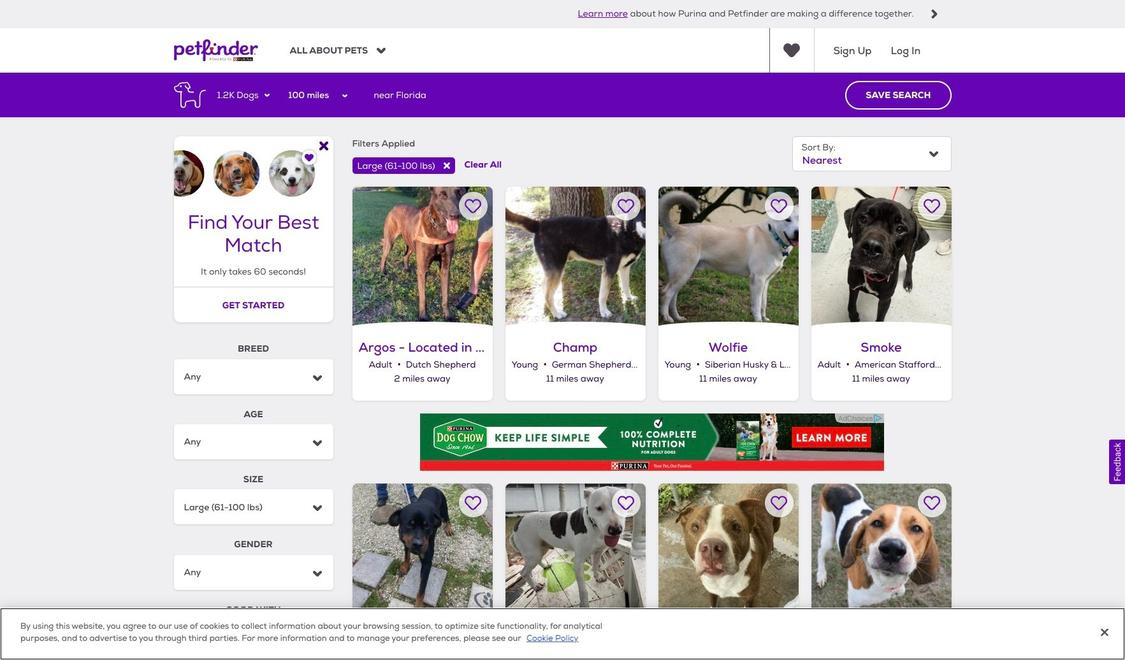 Task type: describe. For each thing, give the bounding box(es) containing it.
mr. valentine, adoptable dog, adult male american staffordshire terrier mix, 11 miles away. image
[[658, 484, 799, 624]]

scooter, adoptable dog, adult male hound mix, 11 miles away. image
[[812, 484, 952, 624]]

wolfie, adoptable dog, young male siberian husky & labrador retriever mix, 11 miles away. image
[[658, 187, 799, 327]]

champ, adoptable dog, young male german shepherd dog & siberian husky mix, 11 miles away. image
[[505, 187, 646, 327]]

spot, adoptable dog, adult male american staffordshire terrier & pit bull terrier mix, 11 miles away. image
[[505, 484, 646, 624]]

advertisement element
[[420, 414, 884, 471]]

nena, adoptable dog, adult female rottweiler mix, 11 miles away. image
[[352, 484, 493, 624]]



Task type: vqa. For each thing, say whether or not it's contained in the screenshot.
the Kermit and Sam the Eagle, adoptable Parrot, Adult Unknown Quaker Parakeet, 25 miles away. image
no



Task type: locate. For each thing, give the bounding box(es) containing it.
petfinder home image
[[174, 28, 258, 73]]

smoke, adoptable dog, adult male american staffordshire terrier, 11 miles away. image
[[812, 187, 952, 327]]

potential dog matches image
[[174, 137, 333, 197]]

privacy alert dialog
[[0, 608, 1126, 661]]

argos - located in florida, adoptable dog, adult male dutch shepherd, 2 miles away. image
[[352, 187, 493, 327]]

main content
[[0, 73, 1126, 661]]



